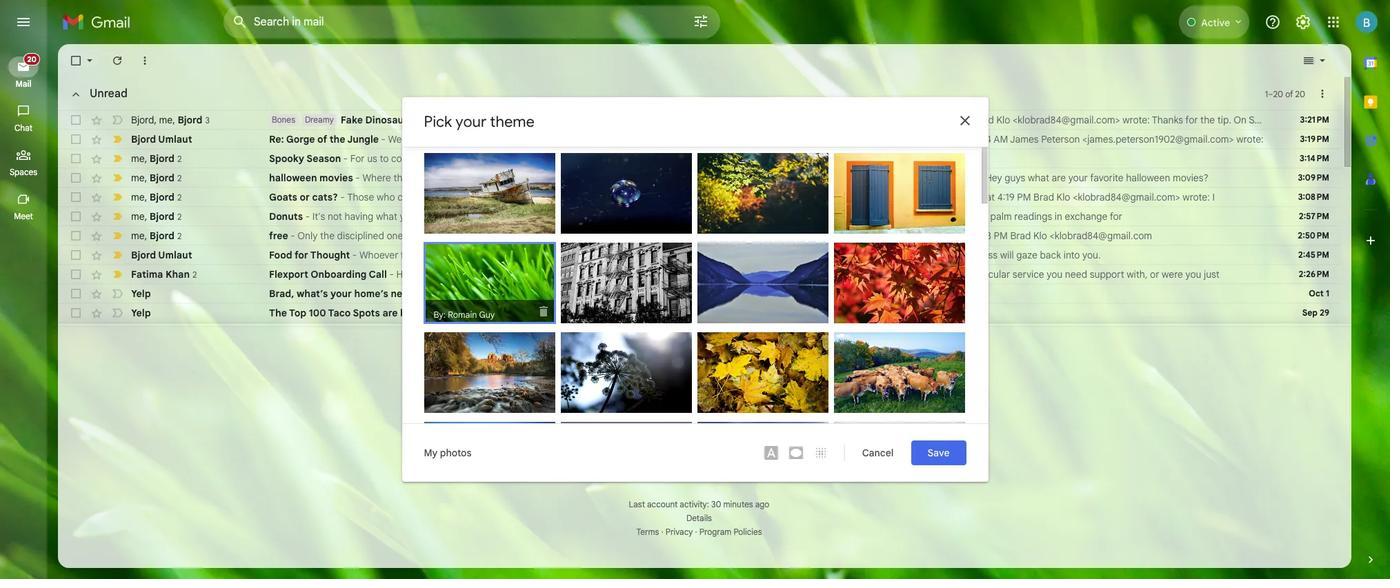 Task type: describe. For each thing, give the bounding box(es) containing it.
is right life
[[468, 114, 475, 126]]

1 horizontal spatial i
[[936, 211, 939, 223]]

in left life
[[411, 230, 418, 242]]

2023 up conan on the top left
[[598, 153, 620, 165]]

kipchoge
[[823, 230, 865, 242]]

8 ͏͏ from the left
[[928, 307, 930, 320]]

me , bjord 2 for goats
[[131, 191, 182, 203]]

who
[[377, 191, 395, 204]]

1 – 20 of 20
[[1266, 89, 1306, 99]]

<klobrad84@gmail.com> down re: gorge of the jungle - we come from a dark abyss, we end in a dark abyss, and we call the luminous interval life. nikos kazantzakis on mon, sep 11, 2023 at 10:24 am james peterson <james.peterson1902@gmail.com> wrote:
[[708, 153, 816, 165]]

become
[[680, 249, 716, 262]]

on up kazantzakis
[[827, 114, 840, 126]]

- left the for
[[344, 153, 348, 165]]

30
[[712, 500, 722, 510]]

are up see at the left top of the page
[[502, 230, 516, 242]]

particular
[[968, 268, 1011, 281]]

sep up can
[[929, 191, 946, 204]]

ernest
[[761, 114, 789, 126]]

eliud
[[800, 230, 821, 242]]

important mainly because it was sent directly to you. switch for goats or cats? - those who cannot understand how to put their thoughts on ice should not enter into the heat of debate. friedrich nietzsche on tue, sep 12, 2023 at 4:19 pm brad klo <klobrad84@gmail.com> wrote: i
[[110, 190, 124, 204]]

fake dinosaur bones - life is a mirror and will reflect back to the thinker what he thinks into it. ernest holmes on tue, aug 29, 2023 at 11:40 am brad klo <klobrad84@gmail.com> wrote: thanks for the tip. on sat, aug
[[341, 114, 1286, 126]]

1 horizontal spatial there
[[496, 172, 519, 184]]

pm right 1:38 at the top of the page
[[653, 153, 667, 165]]

0 horizontal spatial there
[[394, 172, 417, 184]]

dinosaur
[[365, 114, 408, 126]]

are down peterson
[[1052, 172, 1066, 184]]

wrote: up some
[[956, 172, 983, 184]]

thanks
[[1152, 114, 1184, 126]]

2023 up some
[[962, 191, 984, 204]]

2 horizontal spatial next
[[585, 307, 604, 320]]

pm up free - only the disciplined ones in life are free. if you are undisciplined, you are a slave to your moods and your passions. eliud kipchoge on wed, sep 13, 2023 at 1:58 pm brad klo <klobrad84@gmail.com
[[703, 211, 717, 223]]

1 vertical spatial or
[[1151, 268, 1160, 281]]

2023 right 11,
[[933, 133, 955, 146]]

0 horizontal spatial wed,
[[585, 211, 607, 223]]

by: greg bullock down 'rancho'
[[706, 322, 770, 333]]

selected
[[723, 361, 766, 374]]

peterson
[[1042, 133, 1080, 146]]

2 row from the top
[[58, 130, 1341, 149]]

season
[[307, 153, 341, 165]]

your down brad, what's your home's next project? - find your next painter, plumber, and more with yelp. ͏ ͏ ͏ ͏ ͏ ͏ ͏ ͏ ͏ ͏ ͏ ͏ ͏ ͏ ͏ ͏ ͏ ͏ ͏ ͏ ͏ ͏ ͏ ͏ ͏ ͏ ͏ ͏ ͏ ͏ ͏ ͏ ͏ ͏ ͏ ͏ ͏ ͏ ͏ ͏ ͏ ͏ ͏ ͏ ͏ ͏ ͏ ͏ ͏ ͏ ͏ ͏ ͏ ͏ ͏ ͏ ͏ ͏ ͏ ͏ ͏ ͏ ͏ ͏ ͏ ͏ ͏ ͏ ͏ ͏ ͏ ͏ ͏ ͏
[[563, 307, 582, 320]]

fatima
[[131, 268, 163, 281]]

- check out the list and find your next tortilla-filled dream in rancho cucamonga ͏ ͏ ͏ ͏ ͏ ͏͏ ͏ ͏ ͏ ͏ ͏͏ ͏ ͏ ͏ ͏ ͏ ͏ ͏ ͏ ͏ ͏͏ ͏ ͏ ͏ ͏ ͏͏ ͏ ͏ ͏ ͏ ͏ ͏ ͏ ͏ ͏ ͏͏ ͏ ͏ ͏ ͏ ͏͏ ͏ ͏ ͏ ͏ ͏ ͏ ͏ ͏ ͏ ͏͏ ͏ ͏ ͏ ͏ ͏͏ ͏
[[436, 307, 933, 320]]

project?
[[414, 288, 453, 300]]

greg down 'rancho'
[[720, 322, 739, 333]]

brad,
[[269, 288, 294, 300]]

<klobrad84@gmail.com> up peterson
[[1013, 114, 1121, 126]]

11 row from the top
[[58, 304, 1341, 323]]

sep up an
[[906, 230, 923, 242]]

important mainly because it was sent directly to you. switch for halloween movies - where there is no imagination there is no horror. arthur conan doyle on tue, sep 12, 2023 at 2:50 pm brad klo <klobrad84@gmail.com> wrote: hey guys what are your favorite halloween movies?
[[110, 171, 124, 185]]

in right end
[[548, 133, 556, 146]]

1 vertical spatial 1
[[1326, 288, 1330, 299]]

brad, what's your home's next project? - find your next painter, plumber, and more with yelp. ͏ ͏ ͏ ͏ ͏ ͏ ͏ ͏ ͏ ͏ ͏ ͏ ͏ ͏ ͏ ͏ ͏ ͏ ͏ ͏ ͏ ͏ ͏ ͏ ͏ ͏ ͏ ͏ ͏ ͏ ͏ ͏ ͏ ͏ ͏ ͏ ͏ ͏ ͏ ͏ ͏ ͏ ͏ ͏ ͏ ͏ ͏ ͏ ͏ ͏ ͏ ͏ ͏ ͏ ͏ ͏ ͏ ͏ ͏ ͏ ͏ ͏ ͏ ͏ ͏ ͏ ͏ ͏ ͏ ͏ ͏ ͏ ͏ ͏
[[269, 288, 871, 300]]

by: romain guy down find
[[434, 310, 495, 321]]

głowaty up and
[[758, 232, 792, 243]]

are up process
[[600, 230, 614, 242]]

2 · from the left
[[695, 527, 698, 538]]

by: zermatt2 option
[[561, 422, 692, 503]]

<klobrad84@gmail.com> down ready??
[[846, 172, 954, 184]]

mon,
[[878, 133, 899, 146]]

1 vertical spatial hey
[[898, 211, 915, 223]]

unread tab panel
[[58, 77, 1341, 497]]

głowaty right follow link to manage storage image
[[758, 411, 792, 422]]

process
[[588, 249, 623, 262]]

important mainly because it was sent directly to you. switch for free - only the disciplined ones in life are free. if you are undisciplined, you are a slave to your moods and your passions. eliud kipchoge on wed, sep 13, 2023 at 1:58 pm brad klo <klobrad84@gmail.com
[[110, 229, 124, 243]]

in right the dream
[[693, 307, 701, 320]]

slave
[[625, 230, 647, 242]]

jungle
[[347, 133, 379, 146]]

greg up process
[[583, 232, 603, 243]]

by: greg bullock up process
[[569, 232, 633, 243]]

🎃 image
[[918, 154, 930, 165]]

important according to google magic. switch for food for thought
[[110, 248, 124, 262]]

mail heading
[[0, 79, 47, 90]]

conan
[[606, 172, 635, 184]]

food
[[269, 249, 292, 262]]

1 dark from the left
[[462, 133, 482, 146]]

mirror
[[485, 114, 511, 126]]

10 row from the top
[[58, 284, 1341, 304]]

home's
[[354, 288, 389, 300]]

yarbrough
[[879, 411, 919, 422]]

0 vertical spatial 1
[[1266, 89, 1269, 99]]

on right you?
[[529, 153, 542, 165]]

- left life
[[442, 114, 446, 126]]

0.13
[[639, 422, 657, 434]]

on right got. at top
[[570, 211, 583, 223]]

to left put
[[504, 191, 513, 204]]

0 vertical spatial should
[[626, 191, 656, 204]]

me , bjord 2 for halloween
[[131, 172, 182, 184]]

to right us
[[380, 153, 389, 165]]

0 vertical spatial he
[[689, 114, 700, 126]]

0 vertical spatial am
[[957, 114, 971, 126]]

8 row from the top
[[58, 246, 1341, 265]]

goats
[[269, 191, 297, 204]]

and down "become"
[[690, 268, 707, 281]]

2 for free
[[177, 231, 182, 241]]

100
[[309, 307, 326, 320]]

of right heat
[[759, 191, 768, 204]]

on right doyle
[[664, 172, 677, 184]]

1 just from the left
[[714, 268, 730, 281]]

of left the '15'
[[675, 422, 684, 434]]

you?
[[506, 153, 527, 165]]

find
[[463, 288, 482, 300]]

spooky
[[269, 153, 304, 165]]

support
[[1090, 268, 1125, 281]]

2 we from the left
[[638, 133, 650, 146]]

got.
[[551, 211, 568, 223]]

tue, up can
[[909, 191, 927, 204]]

donuts - it's not having what you want, it's wanting what you've got. on wed, sep 13, 2023 at 12:36 pm brad klo <klobrad84@gmail.com> wrote: hey can i have some palm readings in exchange for
[[269, 211, 1123, 223]]

wrote: down the movies?
[[1183, 191, 1210, 204]]

1 horizontal spatial 13,
[[926, 230, 937, 242]]

grzegorz up monster.
[[720, 232, 756, 243]]

1 · from the left
[[662, 527, 664, 538]]

you
[[417, 268, 433, 281]]

important mainly because it was sent directly to you. switch for donuts - it's not having what you want, it's wanting what you've got. on wed, sep 13, 2023 at 12:36 pm brad klo <klobrad84@gmail.com> wrote: hey can i have some palm readings in exchange for
[[110, 210, 124, 224]]

2 horizontal spatial 12,
[[949, 191, 960, 204]]

and down seller at the top left of page
[[603, 288, 620, 300]]

thought
[[310, 249, 350, 262]]

what right guys
[[1028, 172, 1050, 184]]

1 me , bjord 2 from the top
[[131, 152, 182, 165]]

guy down find
[[479, 310, 495, 321]]

3:08 pm
[[1299, 192, 1330, 202]]

2023 up goats or cats? - those who cannot understand how to put their thoughts on ice should not enter into the heat of debate. friedrich nietzsche on tue, sep 12, 2023 at 4:19 pm brad klo <klobrad84@gmail.com> wrote: i
[[733, 172, 755, 184]]

1 ͏͏ from the left
[[804, 307, 807, 320]]

1 vertical spatial he
[[626, 249, 637, 262]]

understand
[[431, 191, 481, 204]]

at left 12:36
[[667, 211, 676, 223]]

follow link to manage storage image
[[740, 421, 754, 435]]

no conversations selected
[[633, 361, 766, 374]]

by: mike cleron option
[[834, 422, 965, 503]]

flexport onboarding call - hey, you recently signed up for your flexport seller portal account, and i just wanted to clarify what you were looking for. is there a particular service you need support with, or were you just
[[269, 268, 1220, 281]]

more
[[622, 288, 645, 300]]

nietzsche
[[848, 191, 891, 204]]

by: inside option
[[842, 411, 855, 422]]

tue, up enter
[[679, 172, 697, 184]]

2 halloween from the left
[[1126, 172, 1171, 184]]

1:58
[[975, 230, 992, 242]]

navigation containing mail
[[0, 44, 48, 580]]

by: romain guy up "photos" at the left bottom
[[432, 411, 494, 422]]

portal
[[621, 268, 647, 281]]

minutes
[[724, 500, 753, 510]]

looking
[[874, 268, 906, 281]]

of right –
[[1286, 89, 1294, 99]]

1 horizontal spatial next
[[506, 288, 525, 300]]

in right the readings
[[1055, 211, 1063, 223]]

0 horizontal spatial i
[[709, 268, 712, 281]]

cats?
[[312, 191, 338, 204]]

row containing bjord
[[58, 110, 1341, 130]]

of up season
[[318, 133, 327, 146]]

2023 up slave
[[643, 211, 665, 223]]

undisciplined,
[[519, 230, 579, 242]]

0 horizontal spatial next
[[391, 288, 412, 300]]

2 horizontal spatial abyss,
[[926, 249, 953, 262]]

donuts
[[269, 211, 303, 223]]

you down "cannot"
[[400, 211, 416, 223]]

1 horizontal spatial bones
[[410, 114, 440, 126]]

and up - for us to come? scott stapp is that you? on tue, sep 12, 2023 at 1:38 pm brad klo <klobrad84@gmail.com> wrote: are you ready??
[[619, 133, 635, 146]]

wanted
[[733, 268, 765, 281]]

7 row from the top
[[58, 226, 1341, 246]]

mail, 20 unread messages image
[[22, 57, 39, 70]]

, for free
[[145, 229, 147, 242]]

the up season
[[330, 133, 345, 146]]

for.
[[908, 268, 922, 281]]

3 row from the top
[[58, 149, 1341, 168]]

and
[[766, 249, 784, 262]]

bjord umlaut for food for thought
[[131, 249, 192, 262]]

some
[[964, 211, 988, 223]]

life.
[[764, 133, 779, 146]]

pm right 1:58
[[994, 230, 1008, 242]]

tip.
[[1218, 114, 1232, 126]]

0 vertical spatial that
[[486, 153, 504, 165]]

horror.
[[545, 172, 574, 184]]

10:24
[[969, 133, 992, 146]]

on right nietzsche
[[894, 191, 906, 204]]

🌮 image
[[424, 308, 436, 320]]

guy down the looking
[[888, 322, 904, 333]]

2 inside fatima khan 2
[[193, 270, 197, 280]]

important according to google magic. switch for flexport onboarding call
[[110, 268, 124, 282]]

terms link
[[637, 527, 659, 538]]

2 just from the left
[[1204, 268, 1220, 281]]

meet heading
[[0, 211, 47, 222]]

2 for donuts
[[177, 212, 182, 222]]

main content containing unread
[[58, 44, 1352, 580]]

brad up 10:24
[[974, 114, 994, 126]]

is
[[925, 268, 932, 281]]

does
[[639, 249, 661, 262]]

you right if
[[794, 249, 810, 262]]

romain down the looking
[[857, 322, 886, 333]]

imagination
[[442, 172, 493, 184]]

privacy link
[[666, 527, 693, 538]]

come?
[[391, 153, 421, 165]]

ready??
[[883, 153, 918, 165]]

life
[[421, 230, 434, 242]]

unread
[[90, 87, 128, 101]]

what's
[[297, 288, 328, 300]]

khan
[[166, 268, 190, 281]]

chat heading
[[0, 123, 47, 134]]

life
[[449, 114, 465, 126]]

a down reflect
[[559, 133, 564, 146]]

is right stapp
[[476, 153, 483, 165]]

what down who
[[376, 211, 398, 223]]

for right thanks
[[1186, 114, 1199, 126]]

greg down plumber,
[[583, 322, 603, 333]]

sep down luminous
[[700, 172, 717, 184]]

with
[[647, 288, 666, 300]]

pm right '2:50'
[[790, 172, 804, 184]]

last account activity: 30 minutes ago details terms · privacy · program policies
[[629, 500, 770, 538]]

1 gaze from the left
[[813, 249, 834, 262]]

2 gaze from the left
[[1017, 249, 1038, 262]]

you left need
[[1047, 268, 1063, 281]]

11,
[[921, 133, 931, 146]]

romain up "photos" at the left bottom
[[447, 411, 476, 422]]

1 no from the left
[[429, 172, 440, 184]]

to right slave
[[649, 230, 658, 242]]

1 gb from the left
[[659, 422, 672, 434]]

a left particular
[[960, 268, 966, 281]]

to left thinker
[[604, 114, 613, 126]]

grzegorz right the '15'
[[720, 411, 756, 422]]

klo down heat
[[742, 211, 756, 223]]

oct
[[1310, 288, 1324, 299]]

row containing fatima khan
[[58, 265, 1341, 284]]

- right call
[[390, 268, 394, 281]]

save button
[[911, 441, 967, 466]]

those
[[347, 191, 374, 204]]

grzegorz down wanting
[[447, 232, 483, 243]]

on up enough
[[867, 230, 880, 242]]

the left abyss
[[956, 249, 970, 262]]

into right enter
[[701, 191, 717, 204]]

tortilla-
[[607, 307, 639, 320]]

find
[[543, 307, 560, 320]]

thoughts
[[556, 191, 595, 204]]

cannot
[[398, 191, 428, 204]]

is up "cannot"
[[419, 172, 426, 184]]

filled
[[639, 307, 660, 320]]

umlaut for re: gorge of the jungle - we come from a dark abyss, we end in a dark abyss, and we call the luminous interval life. nikos kazantzakis on mon, sep 11, 2023 at 10:24 am james peterson <james.peterson1902@gmail.com> wrote:
[[158, 133, 192, 146]]

enter
[[675, 191, 698, 204]]



Task type: locate. For each thing, give the bounding box(es) containing it.
settings image
[[1295, 14, 1312, 30]]

2 gb from the left
[[698, 422, 711, 434]]

0 horizontal spatial 1
[[1266, 89, 1269, 99]]

0 horizontal spatial ·
[[662, 527, 664, 538]]

1 vertical spatial umlaut
[[158, 249, 192, 262]]

5 important mainly because it was sent directly to you. switch from the top
[[110, 210, 124, 224]]

if
[[476, 230, 481, 242]]

0 horizontal spatial halloween
[[269, 172, 317, 184]]

sep left 29
[[1303, 308, 1318, 318]]

0 horizontal spatial dark
[[462, 133, 482, 146]]

sep 29
[[1303, 308, 1330, 318]]

yelp for brad, what's your home's next project?
[[131, 288, 151, 300]]

you down long
[[832, 268, 848, 281]]

were down enough
[[851, 268, 872, 281]]

2 vertical spatial not important switch
[[110, 306, 124, 320]]

1 horizontal spatial or
[[1151, 268, 1160, 281]]

2:45 pm
[[1299, 250, 1330, 260]]

you right with,
[[1186, 268, 1202, 281]]

0 horizontal spatial back
[[580, 114, 602, 126]]

on left mon,
[[862, 133, 875, 146]]

will right abyss
[[1000, 249, 1014, 262]]

0 vertical spatial hey
[[986, 172, 1003, 184]]

- right free
[[291, 230, 295, 242]]

0 vertical spatial 13,
[[629, 211, 640, 223]]

1 yelp from the top
[[131, 288, 151, 300]]

5 ͏͏ from the left
[[878, 307, 881, 320]]

unread button
[[62, 80, 133, 108]]

romain
[[857, 232, 886, 243], [448, 310, 477, 321], [857, 322, 886, 333], [447, 411, 476, 422]]

palm
[[991, 211, 1012, 223]]

2 not important switch from the top
[[110, 287, 124, 301]]

0 vertical spatial important according to google magic. switch
[[110, 248, 124, 262]]

3 me , bjord 2 from the top
[[131, 191, 182, 203]]

1 horizontal spatial we
[[638, 133, 650, 146]]

bullock
[[605, 232, 633, 243], [605, 322, 633, 333], [741, 322, 770, 333], [605, 411, 633, 422]]

only
[[298, 230, 318, 242]]

12, up goats or cats? - those who cannot understand how to put their thoughts on ice should not enter into the heat of debate. friedrich nietzsche on tue, sep 12, 2023 at 4:19 pm brad klo <klobrad84@gmail.com> wrote: i
[[719, 172, 730, 184]]

1 flexport from the left
[[269, 268, 308, 281]]

and right mirror
[[514, 114, 531, 126]]

1 horizontal spatial flexport
[[556, 268, 592, 281]]

0 vertical spatial or
[[300, 191, 310, 204]]

0 horizontal spatial or
[[300, 191, 310, 204]]

am right 11:40
[[957, 114, 971, 126]]

- left we
[[381, 133, 386, 146]]

4 row from the top
[[58, 168, 1341, 188]]

4 me , bjord 2 from the top
[[131, 210, 182, 223]]

are right life
[[436, 230, 450, 242]]

6 row from the top
[[58, 207, 1341, 226]]

1 vertical spatial 12,
[[719, 172, 730, 184]]

pick
[[424, 112, 452, 131]]

1 important mainly because it was sent directly to you. switch from the top
[[110, 133, 124, 146]]

3 important mainly because it was sent directly to you. switch from the top
[[110, 171, 124, 185]]

me for donuts - it's not having what you want, it's wanting what you've got. on wed, sep 13, 2023 at 12:36 pm brad klo <klobrad84@gmail.com> wrote: hey can i have some palm readings in exchange for
[[131, 210, 145, 223]]

1 horizontal spatial 20
[[1296, 89, 1306, 99]]

by: grzegorz głowaty down wanting
[[432, 232, 518, 243]]

with,
[[1127, 268, 1148, 281]]

6 ͏͏ from the left
[[891, 307, 893, 320]]

2 bjord umlaut from the top
[[131, 249, 192, 262]]

top
[[289, 307, 307, 320]]

1 vertical spatial 13,
[[926, 230, 937, 242]]

4 important mainly because it was sent directly to you. switch from the top
[[110, 190, 124, 204]]

2 flexport from the left
[[556, 268, 592, 281]]

tab list
[[1352, 44, 1391, 530]]

1 row from the top
[[58, 110, 1341, 130]]

at left 10:24
[[957, 133, 966, 146]]

klo down luminous
[[692, 153, 706, 165]]

3 not important switch from the top
[[110, 306, 124, 320]]

1 horizontal spatial aug
[[1269, 114, 1286, 126]]

1 vertical spatial yelp
[[131, 307, 151, 320]]

2 were from the left
[[1162, 268, 1184, 281]]

at
[[922, 114, 930, 126], [957, 133, 966, 146], [622, 153, 631, 165], [757, 172, 766, 184], [987, 191, 995, 204], [667, 211, 676, 223], [964, 230, 973, 242]]

me for goats or cats? - those who cannot understand how to put their thoughts on ice should not enter into the heat of debate. friedrich nietzsche on tue, sep 12, 2023 at 4:19 pm brad klo <klobrad84@gmail.com> wrote: i
[[131, 191, 145, 203]]

0 horizontal spatial am
[[957, 114, 971, 126]]

cancel button
[[851, 441, 906, 466]]

2 vertical spatial i
[[709, 268, 712, 281]]

flexport
[[269, 268, 308, 281], [556, 268, 592, 281]]

by: grzegorz głowaty option
[[424, 153, 555, 244], [697, 153, 829, 244], [697, 333, 829, 424]]

2 horizontal spatial i
[[1213, 191, 1215, 204]]

taco
[[328, 307, 351, 320]]

is up put
[[522, 172, 529, 184]]

halloween movies - where there is no imagination there is no horror. arthur conan doyle on tue, sep 12, 2023 at 2:50 pm brad klo <klobrad84@gmail.com> wrote: hey guys what are your favorite halloween movies?
[[269, 172, 1209, 184]]

next down plumber,
[[585, 307, 604, 320]]

check
[[445, 307, 473, 320]]

- left find
[[456, 288, 460, 300]]

1 horizontal spatial that
[[541, 249, 559, 262]]

wrote: up <james.peterson1902@gmail.com>
[[1123, 114, 1150, 126]]

friedrich
[[806, 191, 845, 204]]

here
[[400, 307, 422, 320]]

on right the tip.
[[1234, 114, 1247, 126]]

Search in mail search field
[[224, 6, 721, 39]]

are left the "here"
[[383, 307, 398, 320]]

0 vertical spatial will
[[533, 114, 547, 126]]

, for donuts
[[145, 210, 147, 223]]

last
[[629, 500, 645, 510]]

fake
[[341, 114, 363, 126]]

interval
[[729, 133, 761, 146]]

brad down luminous
[[669, 153, 690, 165]]

1 important according to google magic. switch from the top
[[110, 248, 124, 262]]

0 horizontal spatial were
[[851, 268, 872, 281]]

nikos
[[782, 133, 806, 146]]

wrote: down sat, at top right
[[1237, 133, 1264, 146]]

2 umlaut from the top
[[158, 249, 192, 262]]

1 vertical spatial not
[[328, 211, 342, 223]]

7 ͏͏ from the left
[[915, 307, 918, 320]]

my photos
[[424, 447, 472, 460]]

the up thought on the left
[[320, 230, 335, 242]]

gb right the '15'
[[698, 422, 711, 434]]

0 horizontal spatial gaze
[[813, 249, 834, 262]]

1 vertical spatial not important switch
[[110, 287, 124, 301]]

the left process
[[571, 249, 586, 262]]

- right cats?
[[340, 191, 345, 204]]

a right from at the top left
[[454, 133, 460, 146]]

, for goats or cats?
[[145, 191, 147, 203]]

2 no from the left
[[531, 172, 542, 184]]

yelp.
[[668, 288, 688, 300]]

back up "service"
[[1040, 249, 1062, 262]]

at left 1:58
[[964, 230, 973, 242]]

9 row from the top
[[58, 265, 1341, 284]]

at left 1:38 at the top of the page
[[622, 153, 631, 165]]

tue, up horror.
[[544, 153, 563, 165]]

pick your theme heading
[[424, 112, 535, 131]]

bjord umlaut up fatima khan 2
[[131, 249, 192, 262]]

that right it
[[541, 249, 559, 262]]

2:26 pm
[[1299, 269, 1330, 280]]

toggle split pane mode image
[[1302, 54, 1316, 68]]

he left thinks
[[689, 114, 700, 126]]

me for free - only the disciplined ones in life are free. if you are undisciplined, you are a slave to your moods and your passions. eliud kipchoge on wed, sep 13, 2023 at 1:58 pm brad klo <klobrad84@gmail.com
[[131, 229, 145, 242]]

2 for goats
[[177, 192, 182, 203]]

gaze
[[813, 249, 834, 262], [1017, 249, 1038, 262]]

1 vertical spatial back
[[1040, 249, 1062, 262]]

0 horizontal spatial should
[[471, 249, 501, 262]]

the left list
[[493, 307, 507, 320]]

1 horizontal spatial will
[[1000, 249, 1014, 262]]

the left thinker
[[615, 114, 630, 126]]

halloween down spooky at the top of page
[[269, 172, 317, 184]]

<james.peterson1902@gmail.com>
[[1083, 133, 1234, 146]]

into left an
[[893, 249, 910, 262]]

should down doyle
[[626, 191, 656, 204]]

6 important mainly because it was sent directly to you. switch from the top
[[110, 229, 124, 243]]

1 vertical spatial important according to google magic. switch
[[110, 268, 124, 282]]

bjord , me , bjord 3
[[131, 114, 210, 126]]

search in mail image
[[228, 10, 253, 35]]

on
[[598, 191, 609, 204]]

to
[[604, 114, 613, 126], [380, 153, 389, 165], [504, 191, 513, 204], [649, 230, 658, 242], [521, 249, 530, 262], [767, 268, 776, 281]]

klo up exchange
[[1057, 191, 1071, 204]]

halloween down <james.peterson1902@gmail.com>
[[1126, 172, 1171, 184]]

2 dark from the left
[[566, 133, 586, 146]]

on
[[827, 114, 840, 126], [1234, 114, 1247, 126], [862, 133, 875, 146], [529, 153, 542, 165], [664, 172, 677, 184], [894, 191, 906, 204], [570, 211, 583, 223], [867, 230, 880, 242]]

1 vertical spatial that
[[541, 249, 559, 262]]

1 20 from the left
[[1274, 89, 1284, 99]]

11:40
[[933, 114, 955, 126]]

wed, up enough
[[882, 230, 904, 242]]

1 horizontal spatial 12,
[[719, 172, 730, 184]]

0 horizontal spatial he
[[626, 249, 637, 262]]

1 aug from the left
[[862, 114, 879, 126]]

1 horizontal spatial halloween
[[1126, 172, 1171, 184]]

0 vertical spatial umlaut
[[158, 133, 192, 146]]

3:21 pm
[[1301, 115, 1330, 125]]

no down scott
[[429, 172, 440, 184]]

1 horizontal spatial no
[[531, 172, 542, 184]]

0.13 gb of 15 gb used
[[639, 422, 735, 434]]

how
[[483, 191, 502, 204]]

1 horizontal spatial dark
[[566, 133, 586, 146]]

1 right oct
[[1326, 288, 1330, 299]]

mail
[[15, 79, 31, 89]]

klo down the readings
[[1034, 230, 1048, 242]]

0 vertical spatial 12,
[[584, 153, 596, 165]]

2:50 pm
[[1298, 231, 1330, 241]]

me for halloween movies - where there is no imagination there is no horror. arthur conan doyle on tue, sep 12, 2023 at 2:50 pm brad klo <klobrad84@gmail.com> wrote: hey guys what are your favorite halloween movies?
[[131, 172, 145, 184]]

1 vertical spatial should
[[471, 249, 501, 262]]

whoever
[[359, 249, 399, 262]]

2 horizontal spatial there
[[934, 268, 958, 281]]

1 horizontal spatial am
[[994, 133, 1008, 146]]

1 vertical spatial i
[[936, 211, 939, 223]]

we
[[388, 133, 402, 146]]

no up their
[[531, 172, 542, 184]]

dark down reflect
[[566, 133, 586, 146]]

important according to google magic. switch
[[110, 248, 124, 262], [110, 268, 124, 282]]

your right pick
[[456, 112, 487, 131]]

your up painter,
[[534, 268, 553, 281]]

need
[[1066, 268, 1088, 281]]

dream
[[663, 307, 691, 320]]

1 horizontal spatial wed,
[[882, 230, 904, 242]]

1 were from the left
[[851, 268, 872, 281]]

1 halloween from the left
[[269, 172, 317, 184]]

2 vertical spatial not
[[663, 249, 678, 262]]

1 horizontal spatial gaze
[[1017, 249, 1038, 262]]

1 we from the left
[[514, 133, 527, 146]]

animals option
[[424, 422, 555, 503]]

yelp for the top 100 taco spots are here
[[131, 307, 151, 320]]

guy up my photos button on the bottom left
[[478, 411, 494, 422]]

0 vertical spatial not important switch
[[110, 113, 124, 127]]

by: terry yarbrough option
[[834, 333, 965, 424]]

aug right sat, at top right
[[1269, 114, 1286, 126]]

5 me , bjord 2 from the top
[[131, 229, 182, 242]]

1 bjord umlaut from the top
[[131, 133, 192, 146]]

by: romain guy
[[842, 232, 904, 243], [434, 310, 495, 321], [842, 322, 904, 333], [432, 411, 494, 422]]

5 row from the top
[[58, 188, 1341, 207]]

program policies link
[[700, 527, 762, 538]]

not important switch for the top 100 taco spots are here
[[110, 306, 124, 320]]

by: greg bullock down 'tortilla-'
[[569, 322, 633, 333]]

2 important mainly because it was sent directly to you. switch from the top
[[110, 152, 124, 166]]

0 horizontal spatial that
[[486, 153, 504, 165]]

1:38
[[634, 153, 650, 165]]

- down disciplined
[[353, 249, 357, 262]]

should up signed
[[471, 249, 501, 262]]

0 horizontal spatial flexport
[[269, 268, 308, 281]]

your inside pick your theme alert dialog
[[456, 112, 487, 131]]

2 vertical spatial 12,
[[949, 191, 960, 204]]

important mainly because it was sent directly to you. switch
[[110, 133, 124, 146], [110, 152, 124, 166], [110, 171, 124, 185], [110, 190, 124, 204], [110, 210, 124, 224], [110, 229, 124, 243]]

flexport up brad, what's your home's next project? - find your next painter, plumber, and more with yelp. ͏ ͏ ͏ ͏ ͏ ͏ ͏ ͏ ͏ ͏ ͏ ͏ ͏ ͏ ͏ ͏ ͏ ͏ ͏ ͏ ͏ ͏ ͏ ͏ ͏ ͏ ͏ ͏ ͏ ͏ ͏ ͏ ͏ ͏ ͏ ͏ ͏ ͏ ͏ ͏ ͏ ͏ ͏ ͏ ͏ ͏ ͏ ͏ ͏ ͏ ͏ ͏ ͏ ͏ ͏ ͏ ͏ ͏ ͏ ͏ ͏ ͏ ͏ ͏ ͏ ͏ ͏ ͏ ͏ ͏ ͏ ͏ ͏ ͏
[[556, 268, 592, 281]]

0 horizontal spatial we
[[514, 133, 527, 146]]

1 horizontal spatial ·
[[695, 527, 698, 538]]

0 horizontal spatial 12,
[[584, 153, 596, 165]]

it.
[[750, 114, 759, 126]]

sep up horror.
[[565, 153, 582, 165]]

call
[[653, 133, 668, 146]]

12, up arthur
[[584, 153, 596, 165]]

am
[[957, 114, 971, 126], [994, 133, 1008, 146]]

advanced search options image
[[687, 8, 715, 35]]

rancho
[[704, 307, 737, 320]]

1 horizontal spatial just
[[1204, 268, 1220, 281]]

1 not important switch from the top
[[110, 113, 124, 127]]

głowaty up see at the left top of the page
[[485, 232, 518, 243]]

that left you?
[[486, 153, 504, 165]]

0 horizontal spatial will
[[533, 114, 547, 126]]

0 horizontal spatial 13,
[[629, 211, 640, 223]]

by: greg bullock left 0.13
[[569, 411, 633, 422]]

0 horizontal spatial abyss,
[[484, 133, 512, 146]]

you
[[865, 153, 881, 165], [400, 211, 416, 223], [484, 230, 500, 242], [582, 230, 598, 242], [794, 249, 810, 262], [832, 268, 848, 281], [1047, 268, 1063, 281], [1186, 268, 1202, 281]]

umlaut down bjord , me , bjord 3
[[158, 133, 192, 146]]

0 vertical spatial bjord umlaut
[[131, 133, 192, 146]]

1 horizontal spatial he
[[689, 114, 700, 126]]

0 vertical spatial not
[[658, 191, 673, 204]]

4 ͏͏ from the left
[[854, 307, 856, 320]]

luminous
[[687, 133, 727, 146]]

of
[[1286, 89, 1294, 99], [318, 133, 327, 146], [759, 191, 768, 204], [675, 422, 684, 434]]

0 vertical spatial i
[[1213, 191, 1215, 204]]

1 umlaut from the top
[[158, 133, 192, 146]]

12 row from the top
[[58, 323, 1341, 342]]

abyss
[[973, 249, 998, 262]]

1 horizontal spatial should
[[626, 191, 656, 204]]

wrote: down kazantzakis
[[818, 153, 846, 165]]

your up "food for thought - whoever fights monsters should see to it that in the process he does not become a monster. and if you gaze long enough into an abyss, the abyss will gaze back into you."
[[661, 230, 680, 242]]

it's
[[312, 211, 325, 223]]

me , bjord 2 for free
[[131, 229, 182, 242]]

arthur
[[576, 172, 604, 184]]

0 vertical spatial wed,
[[585, 211, 607, 223]]

2 me , bjord 2 from the top
[[131, 172, 182, 184]]

3
[[205, 115, 210, 125]]

guy up enough
[[888, 232, 904, 243]]

1 horizontal spatial hey
[[986, 172, 1003, 184]]

were
[[851, 268, 872, 281], [1162, 268, 1184, 281]]

1 vertical spatial bjord umlaut
[[131, 249, 192, 262]]

food for thought - whoever fights monsters should see to it that in the process he does not become a monster. and if you gaze long enough into an abyss, the abyss will gaze back into you.
[[269, 249, 1101, 262]]

by: greg bullock option
[[561, 153, 692, 244], [561, 243, 692, 334], [697, 243, 829, 334], [561, 333, 692, 424]]

terms
[[637, 527, 659, 538]]

3 ͏͏ from the left
[[841, 307, 844, 320]]

12:36
[[678, 211, 700, 223]]

0 horizontal spatial aug
[[862, 114, 879, 126]]

1 horizontal spatial were
[[1162, 268, 1184, 281]]

, for halloween movies
[[145, 172, 147, 184]]

terry
[[856, 411, 877, 422]]

by: romain guy down the looking
[[842, 322, 904, 333]]

0 horizontal spatial bones
[[272, 115, 295, 125]]

umlaut for food for thought - whoever fights monsters should see to it that in the process he does not become a monster. and if you gaze long enough into an abyss, the abyss will gaze back into you.
[[158, 249, 192, 262]]

2 important according to google magic. switch from the top
[[110, 268, 124, 282]]

up
[[505, 268, 516, 281]]

row
[[58, 110, 1341, 130], [58, 130, 1341, 149], [58, 149, 1341, 168], [58, 168, 1341, 188], [58, 188, 1341, 207], [58, 207, 1341, 226], [58, 226, 1341, 246], [58, 246, 1341, 265], [58, 265, 1341, 284], [58, 284, 1341, 304], [58, 304, 1341, 323], [58, 323, 1341, 342]]

umlaut up khan
[[158, 249, 192, 262]]

wed,
[[585, 211, 607, 223], [882, 230, 904, 242]]

at left 11:40
[[922, 114, 930, 126]]

privacy
[[666, 527, 693, 538]]

what up the call
[[666, 114, 687, 126]]

navigation
[[0, 44, 48, 580]]

bjord umlaut for re: gorge of the jungle
[[131, 133, 192, 146]]

0 horizontal spatial gb
[[659, 422, 672, 434]]

free
[[269, 230, 288, 242]]

next down hey,
[[391, 288, 412, 300]]

1 horizontal spatial back
[[1040, 249, 1062, 262]]

not important switch for brad, what's your home's next project?
[[110, 287, 124, 301]]

aug
[[862, 114, 879, 126], [1269, 114, 1286, 126]]

by: grzegorz głowaty up monster.
[[706, 232, 792, 243]]

brad down goats or cats? - those who cannot understand how to put their thoughts on ice should not enter into the heat of debate. friedrich nietzsche on tue, sep 12, 2023 at 4:19 pm brad klo <klobrad84@gmail.com> wrote: i
[[719, 211, 740, 223]]

gorge
[[286, 133, 315, 146]]

we left end
[[514, 133, 527, 146]]

2 aug from the left
[[1269, 114, 1286, 126]]

13,
[[629, 211, 640, 223], [926, 230, 937, 242]]

spaces heading
[[0, 167, 47, 178]]

0 horizontal spatial hey
[[898, 211, 915, 223]]

12, up the have
[[949, 191, 960, 204]]

put
[[516, 191, 530, 204]]

into left "it."
[[732, 114, 748, 126]]

it's
[[444, 211, 457, 223]]

not important switch
[[110, 113, 124, 127], [110, 287, 124, 301], [110, 306, 124, 320]]

1 vertical spatial wed,
[[882, 230, 904, 242]]

pm right 4:19
[[1017, 191, 1031, 204]]

1 horizontal spatial abyss,
[[589, 133, 616, 146]]

goats or cats? - those who cannot understand how to put their thoughts on ice should not enter into the heat of debate. friedrich nietzsche on tue, sep 12, 2023 at 4:19 pm brad klo <klobrad84@gmail.com> wrote: i
[[269, 191, 1215, 204]]

flexport up brad,
[[269, 268, 308, 281]]

to down and
[[767, 268, 776, 281]]

2 20 from the left
[[1296, 89, 1306, 99]]

2 yelp from the top
[[131, 307, 151, 320]]

grzegorz
[[447, 232, 483, 243], [720, 232, 756, 243], [720, 411, 756, 422]]

2 for halloween
[[177, 173, 182, 183]]

1 horizontal spatial gb
[[698, 422, 711, 434]]

, for spooky season
[[145, 152, 147, 165]]

12,
[[584, 153, 596, 165], [719, 172, 730, 184], [949, 191, 960, 204]]

0 horizontal spatial 20
[[1274, 89, 1284, 99]]

2023 down the have
[[939, 230, 961, 242]]

me , bjord 2 for donuts
[[131, 210, 182, 223]]

0 vertical spatial yelp
[[131, 288, 151, 300]]

you up process
[[582, 230, 598, 242]]

thinks
[[703, 114, 729, 126]]

romain up enough
[[857, 232, 886, 243]]

re:
[[269, 133, 284, 146]]

important mainly because it was sent directly to you. switch for re: gorge of the jungle - we come from a dark abyss, we end in a dark abyss, and we call the luminous interval life. nikos kazantzakis on mon, sep 11, 2023 at 10:24 am james peterson <james.peterson1902@gmail.com> wrote:
[[110, 133, 124, 146]]

1 vertical spatial am
[[994, 133, 1008, 146]]

1 vertical spatial will
[[1000, 249, 1014, 262]]

29,
[[882, 114, 895, 126]]

·
[[662, 527, 664, 538], [695, 527, 698, 538]]

refresh image
[[110, 54, 124, 68]]

0 horizontal spatial no
[[429, 172, 440, 184]]

brad down the readings
[[1011, 230, 1031, 242]]

2023 right 29, in the right top of the page
[[897, 114, 919, 126]]

moods
[[683, 230, 713, 242]]

policies
[[734, 527, 762, 538]]

by: romain guy option
[[834, 153, 965, 244], [424, 243, 555, 324], [834, 243, 965, 334], [424, 333, 555, 424], [697, 422, 829, 503]]

2 ͏͏ from the left
[[816, 307, 819, 320]]

-
[[442, 114, 446, 126], [381, 133, 386, 146], [344, 153, 348, 165], [356, 172, 360, 184], [340, 191, 345, 204], [306, 211, 310, 223], [291, 230, 295, 242], [353, 249, 357, 262], [390, 268, 394, 281], [456, 288, 460, 300], [438, 307, 443, 320]]

back
[[580, 114, 602, 126], [1040, 249, 1062, 262]]

pick your theme alert dialog
[[402, 97, 989, 503]]

main content
[[58, 44, 1352, 580]]



Task type: vqa. For each thing, say whether or not it's contained in the screenshot.
Ice Shipment -
no



